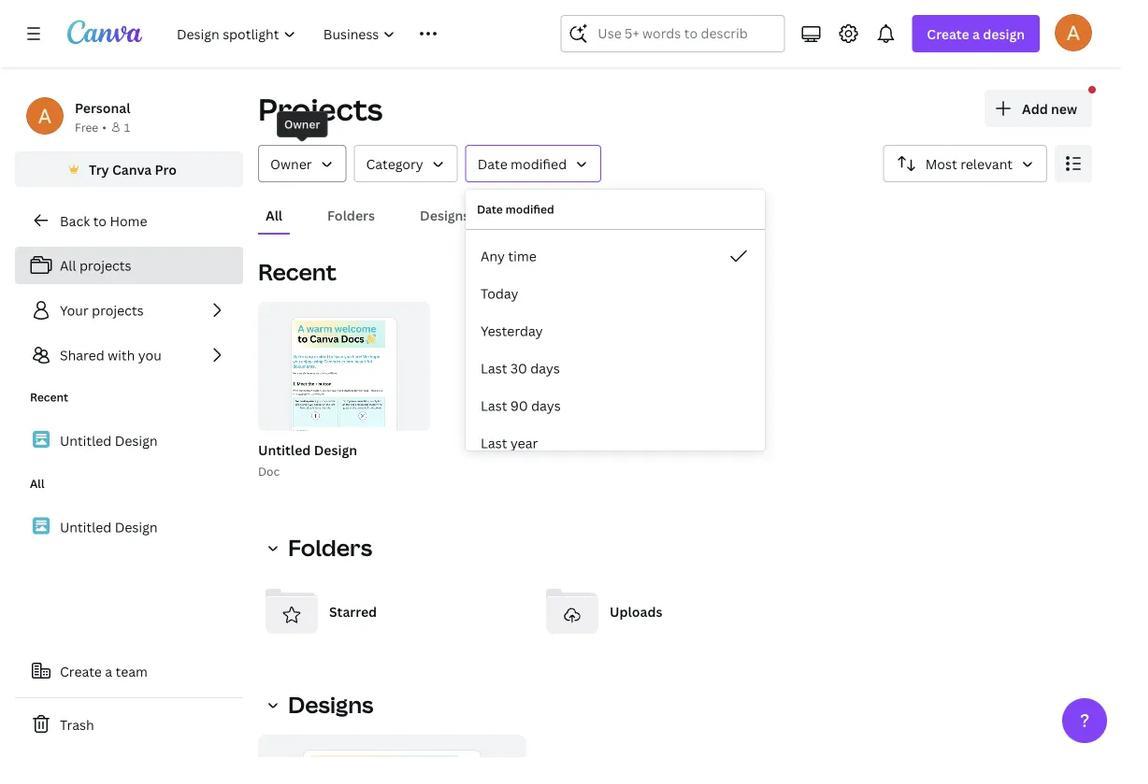 Task type: vqa. For each thing, say whether or not it's contained in the screenshot.
Last 30 days button
yes



Task type: locate. For each thing, give the bounding box(es) containing it.
create inside create a design dropdown button
[[927, 25, 970, 43]]

0 vertical spatial untitled design
[[60, 432, 158, 450]]

back to home link
[[15, 202, 243, 239]]

a
[[973, 25, 980, 43], [105, 663, 112, 680]]

1 vertical spatial date modified
[[477, 202, 554, 217]]

last inside "button"
[[481, 397, 507, 415]]

list box
[[466, 238, 765, 462]]

all
[[266, 206, 282, 224], [60, 257, 76, 274], [30, 476, 44, 491]]

last inside option
[[481, 434, 507, 452]]

last left 90 at left
[[481, 397, 507, 415]]

a inside dropdown button
[[973, 25, 980, 43]]

projects
[[79, 257, 131, 274], [92, 302, 144, 319]]

list
[[15, 247, 243, 374]]

untitled design link
[[15, 421, 243, 461], [15, 507, 243, 547]]

0 horizontal spatial create
[[60, 663, 102, 680]]

untitled design
[[60, 432, 158, 450], [60, 518, 158, 536]]

last year option
[[466, 425, 765, 462]]

untitled inside untitled design doc
[[258, 441, 311, 459]]

try canva pro
[[89, 160, 177, 178]]

0 vertical spatial designs
[[420, 206, 470, 224]]

1 vertical spatial untitled design link
[[15, 507, 243, 547]]

projects down back to home
[[79, 257, 131, 274]]

2 vertical spatial all
[[30, 476, 44, 491]]

designs inside button
[[420, 206, 470, 224]]

designs inside dropdown button
[[288, 690, 374, 720]]

projects
[[258, 89, 383, 130]]

owner inside button
[[270, 155, 312, 173]]

last for last 90 days
[[481, 397, 507, 415]]

pro
[[155, 160, 177, 178]]

free
[[75, 119, 98, 135]]

back to home
[[60, 212, 147, 230]]

untitled design doc
[[258, 441, 357, 479]]

owner up owner button
[[284, 116, 320, 132]]

last 30 days
[[481, 360, 560, 377]]

category
[[366, 155, 423, 173]]

1 horizontal spatial create
[[927, 25, 970, 43]]

1 horizontal spatial all
[[60, 257, 76, 274]]

folders down category on the left of the page
[[327, 206, 375, 224]]

team
[[116, 663, 148, 680]]

starred
[[329, 603, 377, 621]]

recent down all button
[[258, 257, 337, 287]]

any time option
[[466, 238, 765, 275]]

top level navigation element
[[165, 15, 516, 52], [165, 15, 516, 52]]

0 vertical spatial date modified
[[478, 155, 567, 173]]

2 date modified from the top
[[477, 202, 554, 217]]

0 vertical spatial untitled design link
[[15, 421, 243, 461]]

0 vertical spatial projects
[[79, 257, 131, 274]]

last 90 days
[[481, 397, 561, 415]]

1 vertical spatial untitled design
[[60, 518, 158, 536]]

1 vertical spatial projects
[[92, 302, 144, 319]]

last for last 30 days
[[481, 360, 507, 377]]

1 horizontal spatial designs
[[420, 206, 470, 224]]

days inside the last 90 days "button"
[[531, 397, 561, 415]]

days inside last 30 days button
[[531, 360, 560, 377]]

designs
[[420, 206, 470, 224], [288, 690, 374, 720]]

owner
[[284, 116, 320, 132], [270, 155, 312, 173]]

last
[[481, 360, 507, 377], [481, 397, 507, 415], [481, 434, 507, 452]]

shared
[[60, 347, 104, 364]]

shared with you link
[[15, 337, 243, 374]]

create for create a design
[[927, 25, 970, 43]]

2 last from the top
[[481, 397, 507, 415]]

create a design
[[927, 25, 1025, 43]]

a left team
[[105, 663, 112, 680]]

new
[[1051, 100, 1077, 117]]

1 vertical spatial a
[[105, 663, 112, 680]]

0 vertical spatial all
[[266, 206, 282, 224]]

folders up the starred at left
[[288, 533, 372, 563]]

2 horizontal spatial all
[[266, 206, 282, 224]]

folders inside button
[[327, 206, 375, 224]]

0 vertical spatial days
[[531, 360, 560, 377]]

1 untitled design from the top
[[60, 432, 158, 450]]

90
[[511, 397, 528, 415]]

1 vertical spatial owner
[[270, 155, 312, 173]]

1 vertical spatial create
[[60, 663, 102, 680]]

0 vertical spatial modified
[[511, 155, 567, 173]]

1 date modified from the top
[[478, 155, 567, 173]]

last 30 days button
[[466, 350, 765, 387]]

last left year
[[481, 434, 507, 452]]

create inside create a team "button"
[[60, 663, 102, 680]]

0 horizontal spatial designs
[[288, 690, 374, 720]]

1 untitled design link from the top
[[15, 421, 243, 461]]

all inside button
[[266, 206, 282, 224]]

design
[[115, 432, 158, 450], [314, 441, 357, 459], [115, 518, 158, 536]]

try canva pro button
[[15, 152, 243, 187]]

any time button
[[466, 238, 765, 275]]

date right category button
[[478, 155, 508, 173]]

projects right your
[[92, 302, 144, 319]]

folders
[[327, 206, 375, 224], [288, 533, 372, 563]]

recent down the shared
[[30, 390, 68, 405]]

owner up all button
[[270, 155, 312, 173]]

date modified
[[478, 155, 567, 173], [477, 202, 554, 217]]

folders inside dropdown button
[[288, 533, 372, 563]]

date
[[478, 155, 508, 173], [477, 202, 503, 217]]

3 last from the top
[[481, 434, 507, 452]]

folders button
[[258, 529, 384, 567]]

create left design
[[927, 25, 970, 43]]

1 vertical spatial all
[[60, 257, 76, 274]]

add
[[1022, 100, 1048, 117]]

0 vertical spatial create
[[927, 25, 970, 43]]

1 vertical spatial date
[[477, 202, 503, 217]]

1 date from the top
[[478, 155, 508, 173]]

2 vertical spatial last
[[481, 434, 507, 452]]

days
[[531, 360, 560, 377], [531, 397, 561, 415]]

0 vertical spatial owner
[[284, 116, 320, 132]]

days right 90 at left
[[531, 397, 561, 415]]

days right the 30
[[531, 360, 560, 377]]

a for design
[[973, 25, 980, 43]]

design for 2nd the untitled design link from the top
[[115, 518, 158, 536]]

with
[[108, 347, 135, 364]]

None search field
[[561, 15, 785, 52]]

create a team button
[[15, 653, 243, 690]]

date up any
[[477, 202, 503, 217]]

0 vertical spatial date
[[478, 155, 508, 173]]

0 horizontal spatial a
[[105, 663, 112, 680]]

0 vertical spatial last
[[481, 360, 507, 377]]

modified
[[511, 155, 567, 173], [506, 202, 554, 217]]

create left team
[[60, 663, 102, 680]]

create
[[927, 25, 970, 43], [60, 663, 102, 680]]

yesterday option
[[466, 312, 765, 350]]

last 90 days button
[[466, 387, 765, 425]]

0 horizontal spatial recent
[[30, 390, 68, 405]]

1 vertical spatial last
[[481, 397, 507, 415]]

recent
[[258, 257, 337, 287], [30, 390, 68, 405]]

Search search field
[[598, 16, 748, 51]]

1 last from the top
[[481, 360, 507, 377]]

1 horizontal spatial a
[[973, 25, 980, 43]]

a inside "button"
[[105, 663, 112, 680]]

0 vertical spatial folders
[[327, 206, 375, 224]]

Date modified button
[[465, 145, 601, 182]]

1 vertical spatial folders
[[288, 533, 372, 563]]

any time
[[481, 247, 537, 265]]

0 vertical spatial recent
[[258, 257, 337, 287]]

try
[[89, 160, 109, 178]]

a left design
[[973, 25, 980, 43]]

1 vertical spatial designs
[[288, 690, 374, 720]]

last left the 30
[[481, 360, 507, 377]]

1 vertical spatial recent
[[30, 390, 68, 405]]

1 vertical spatial days
[[531, 397, 561, 415]]

untitled
[[60, 432, 112, 450], [258, 441, 311, 459], [60, 518, 112, 536]]

0 vertical spatial a
[[973, 25, 980, 43]]



Task type: describe. For each thing, give the bounding box(es) containing it.
uploads
[[610, 603, 663, 621]]

back
[[60, 212, 90, 230]]

apple lee image
[[1055, 14, 1092, 51]]

folders button
[[320, 197, 383, 233]]

30
[[511, 360, 527, 377]]

designs button
[[258, 686, 385, 724]]

days for last 90 days
[[531, 397, 561, 415]]

all button
[[258, 197, 290, 233]]

trash link
[[15, 706, 243, 744]]

all projects
[[60, 257, 131, 274]]

2 untitled design link from the top
[[15, 507, 243, 547]]

0 horizontal spatial all
[[30, 476, 44, 491]]

days for last 30 days
[[531, 360, 560, 377]]

design for second the untitled design link from the bottom of the page
[[115, 432, 158, 450]]

your projects link
[[15, 292, 243, 329]]

relevant
[[961, 155, 1013, 173]]

Category button
[[354, 145, 458, 182]]

add new button
[[985, 90, 1092, 127]]

year
[[511, 434, 538, 452]]

most relevant
[[926, 155, 1013, 173]]

Sort by button
[[884, 145, 1047, 182]]

starred link
[[258, 578, 531, 645]]

1
[[124, 119, 130, 135]]

to
[[93, 212, 107, 230]]

1 vertical spatial modified
[[506, 202, 554, 217]]

create a team
[[60, 663, 148, 680]]

uploads link
[[539, 578, 812, 645]]

untitled design button
[[258, 439, 357, 462]]

doc
[[258, 463, 280, 479]]

date modified inside button
[[478, 155, 567, 173]]

projects for all projects
[[79, 257, 131, 274]]

add new
[[1022, 100, 1077, 117]]

most
[[926, 155, 957, 173]]

create a design button
[[912, 15, 1040, 52]]

all projects link
[[15, 247, 243, 284]]

Owner button
[[258, 145, 347, 182]]

2 date from the top
[[477, 202, 503, 217]]

today
[[481, 285, 519, 303]]

yesterday button
[[466, 312, 765, 350]]

designs button
[[412, 197, 477, 233]]

date inside button
[[478, 155, 508, 173]]

list containing all projects
[[15, 247, 243, 374]]

list box containing any time
[[466, 238, 765, 462]]

your projects
[[60, 302, 144, 319]]

design inside untitled design doc
[[314, 441, 357, 459]]

•
[[102, 119, 107, 135]]

2 untitled design from the top
[[60, 518, 158, 536]]

today button
[[466, 275, 765, 312]]

time
[[508, 247, 537, 265]]

last year button
[[466, 425, 765, 462]]

canva
[[112, 160, 152, 178]]

create for create a team
[[60, 663, 102, 680]]

yesterday
[[481, 322, 543, 340]]

projects for your projects
[[92, 302, 144, 319]]

today option
[[466, 275, 765, 312]]

all for all button
[[266, 206, 282, 224]]

personal
[[75, 99, 130, 116]]

modified inside button
[[511, 155, 567, 173]]

free •
[[75, 119, 107, 135]]

home
[[110, 212, 147, 230]]

last 30 days option
[[466, 350, 765, 387]]

any
[[481, 247, 505, 265]]

shared with you
[[60, 347, 162, 364]]

last year
[[481, 434, 538, 452]]

design
[[983, 25, 1025, 43]]

trash
[[60, 716, 94, 734]]

you
[[138, 347, 162, 364]]

1 horizontal spatial recent
[[258, 257, 337, 287]]

last for last year
[[481, 434, 507, 452]]

your
[[60, 302, 89, 319]]

a for team
[[105, 663, 112, 680]]

all for all projects
[[60, 257, 76, 274]]

last 90 days option
[[466, 387, 765, 425]]



